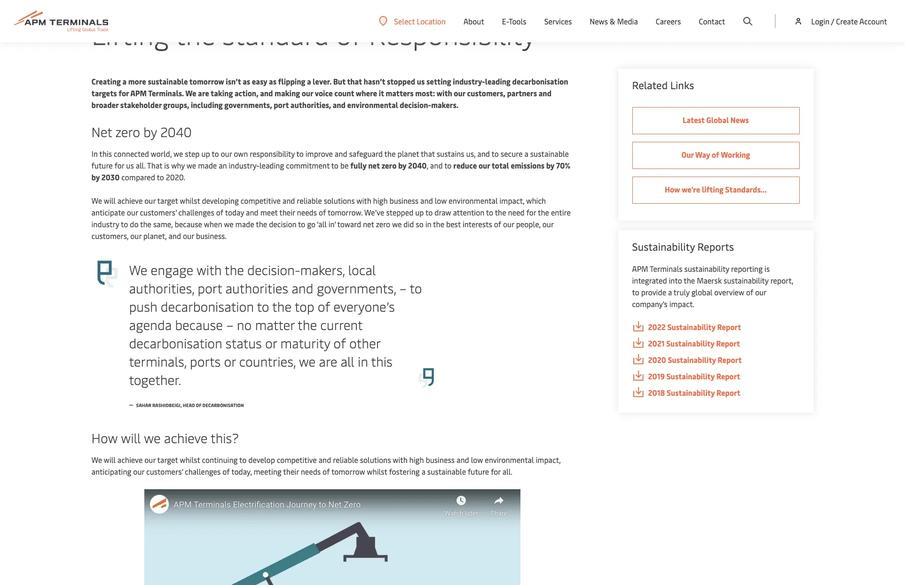 Task type: vqa. For each thing, say whether or not it's contained in the screenshot.
the in to the top
yes



Task type: describe. For each thing, give the bounding box(es) containing it.
1 as from the left
[[243, 76, 250, 87]]

contact
[[699, 16, 725, 26]]

environmental inside the creating a more sustainable tomorrow isn't as easy as flipping a lever. but that hasn't stopped us setting industry-leading decarbonisation targets for apm terminals. we are taking action, and making our voice count where it matters most: with our customers, partners and broader stakeholder groups, including governments, port authorities, and environmental decision-makers.
[[347, 100, 398, 110]]

how we're lifting standards... link
[[632, 177, 800, 204]]

news inside popup button
[[590, 16, 608, 26]]

us inside in this connected world, we step up to our own responsibility to improve and safeguard the planet that sustains us, and to secure a sustainable future for us all. that is why we made an industry-leading commitment to be
[[126, 160, 134, 171]]

customers, inside we will achieve our target whilst developing competitive and reliable solutions with high business and low environmental impact, which anticipate our customers' challenges of today and meet their needs of tomorrow. we've stepped up to draw attention to the need for the entire industry to do the same, because when we made the decision to go 'all in' toward net zero we did so in the best interests of our people, our customers, our planet, and our business.
[[91, 231, 129, 241]]

own
[[234, 149, 248, 159]]

decarbonisation inside the creating a more sustainable tomorrow isn't as easy as flipping a lever. but that hasn't stopped us setting industry-leading decarbonisation targets for apm terminals. we are taking action, and making our voice count where it matters most: with our customers, partners and broader stakeholder groups, including governments, port authorities, and environmental decision-makers.
[[512, 76, 568, 87]]

for inside we will achieve our target whilst developing competitive and reliable solutions with high business and low environmental impact, which anticipate our customers' challenges of today and meet their needs of tomorrow. we've stepped up to draw attention to the need for the entire industry to do the same, because when we made the decision to go 'all in' toward net zero we did so in the best interests of our people, our customers, our planet, and our business.
[[526, 207, 536, 218]]

will for we will achieve our target whilst developing competitive and reliable solutions with high business and low environmental impact, which anticipate our customers' challenges of today and meet their needs of tomorrow. we've stepped up to draw attention to the need for the entire industry to do the same, because when we made the decision to go 'all in' toward net zero we did so in the best interests of our people, our customers, our planet, and our business.
[[104, 196, 116, 206]]

a inside apm terminals sustainability reporting is integrated into the maersk sustainability report, to provide a truly global overview of our company's impact.
[[668, 287, 672, 298]]

the inside in this connected world, we step up to our own responsibility to improve and safeguard the planet that sustains us, and to secure a sustainable future for us all. that is why we made an industry-leading commitment to be
[[384, 149, 396, 159]]

apm inside the creating a more sustainable tomorrow isn't as easy as flipping a lever. but that hasn't stopped us setting industry-leading decarbonisation targets for apm terminals. we are taking action, and making our voice count where it matters most: with our customers, partners and broader stakeholder groups, including governments, port authorities, and environmental decision-makers.
[[130, 88, 147, 98]]

we left did
[[392, 219, 402, 229]]

that inside the creating a more sustainable tomorrow isn't as easy as flipping a lever. but that hasn't stopped us setting industry-leading decarbonisation targets for apm terminals. we are taking action, and making our voice count where it matters most: with our customers, partners and broader stakeholder groups, including governments, port authorities, and environmental decision-makers.
[[347, 76, 362, 87]]

&
[[610, 16, 615, 26]]

related links
[[632, 78, 694, 92]]

e-
[[502, 16, 509, 26]]

future inside we will achieve our target whilst continuing to develop competitive and reliable solutions with high business and low environmental impact, anticipating our customers' challenges of today, meeting their needs of tomorrow whilst fostering a sustainable future for all.
[[468, 467, 489, 477]]

stepped
[[386, 207, 413, 218]]

that inside in this connected world, we step up to our own responsibility to improve and safeguard the planet that sustains us, and to secure a sustainable future for us all. that is why we made an industry-leading commitment to be
[[421, 149, 435, 159]]

decarbonisation
[[202, 402, 244, 409]]

how we're lifting standards...
[[665, 184, 767, 195]]

how for how will we achieve this?
[[91, 429, 118, 447]]

our up do
[[127, 207, 138, 218]]

sustainability reports
[[632, 240, 734, 254]]

2 vertical spatial whilst
[[367, 467, 387, 477]]

industry- inside the creating a more sustainable tomorrow isn't as easy as flipping a lever. but that hasn't stopped us setting industry-leading decarbonisation targets for apm terminals. we are taking action, and making our voice count where it matters most: with our customers, partners and broader stakeholder groups, including governments, port authorities, and environmental decision-makers.
[[453, 76, 485, 87]]

about
[[464, 16, 484, 26]]

we've
[[364, 207, 384, 218]]

creating
[[91, 76, 121, 87]]

zero inside we will achieve our target whilst developing competitive and reliable solutions with high business and low environmental impact, which anticipate our customers' challenges of today and meet their needs of tomorrow. we've stepped up to draw attention to the need for the entire industry to do the same, because when we made the decision to go 'all in' toward net zero we did so in the best interests of our people, our customers, our planet, and our business.
[[376, 219, 390, 229]]

solutions inside we will achieve our target whilst continuing to develop competitive and reliable solutions with high business and low environmental impact, anticipating our customers' challenges of today, meeting their needs of tomorrow whilst fostering a sustainable future for all.
[[360, 455, 391, 465]]

overview
[[714, 287, 744, 298]]

careers button
[[656, 0, 681, 42]]

1 vertical spatial decarbonisation
[[161, 298, 254, 316]]

responsibility
[[369, 15, 536, 52]]

whilst for customers'
[[180, 455, 200, 465]]

sustainability up terminals
[[632, 240, 695, 254]]

2021 sustainability report
[[648, 339, 740, 349]]

for inside in this connected world, we step up to our own responsibility to improve and safeguard the planet that sustains us, and to secure a sustainable future for us all. that is why we made an industry-leading commitment to be
[[115, 160, 124, 171]]

countries,
[[239, 353, 296, 371]]

how for how we're lifting standards...
[[665, 184, 680, 195]]

matters
[[386, 88, 414, 98]]

reduce our total emissions by 70% by 2030
[[91, 160, 571, 182]]

how will we achieve this?
[[91, 429, 239, 447]]

this?
[[211, 429, 239, 447]]

a left the lever.
[[307, 76, 311, 87]]

2022 sustainability report
[[648, 322, 741, 332]]

we engage with the decision-makers, local authorities, port authorities and governments, – to push decarbonisation to the top of everyone's agenda because – no matter the current decarbonisation status or maturity of other terminals, ports or countries, we are all in this together.
[[129, 261, 422, 389]]

0 vertical spatial –
[[399, 279, 407, 297]]

broader
[[91, 100, 119, 110]]

needs for competitive
[[301, 467, 321, 477]]

makers,
[[300, 261, 345, 279]]

interests
[[463, 219, 492, 229]]

1 vertical spatial zero
[[382, 160, 397, 171]]

by up world,
[[143, 123, 157, 141]]

industry
[[91, 219, 119, 229]]

agenda
[[129, 316, 172, 334]]

terminals
[[650, 264, 683, 274]]

2020.
[[166, 172, 185, 182]]

70%
[[556, 160, 571, 171]]

business inside we will achieve our target whilst continuing to develop competitive and reliable solutions with high business and low environmental impact, anticipating our customers' challenges of today, meeting their needs of tomorrow whilst fostering a sustainable future for all.
[[426, 455, 455, 465]]

standard
[[222, 15, 329, 52]]

safeguard
[[349, 149, 383, 159]]

integrated
[[632, 276, 667, 286]]

sustainability for 2019
[[667, 371, 715, 382]]

will for how will we achieve this?
[[121, 429, 141, 447]]

why
[[171, 160, 185, 171]]

and inside we engage with the decision-makers, local authorities, port authorities and governments, – to push decarbonisation to the top of everyone's agenda because – no matter the current decarbonisation status or maturity of other terminals, ports or countries, we are all in this together.
[[292, 279, 313, 297]]

global
[[691, 287, 713, 298]]

reliable inside we will achieve our target whilst developing competitive and reliable solutions with high business and low environmental impact, which anticipate our customers' challenges of today and meet their needs of tomorrow. we've stepped up to draw attention to the need for the entire industry to do the same, because when we made the decision to go 'all in' toward net zero we did so in the best interests of our people, our customers, our planet, and our business.
[[297, 196, 322, 206]]

compared to 2020.
[[120, 172, 187, 182]]

by down planet
[[398, 160, 406, 171]]

tools
[[509, 16, 526, 26]]

lever.
[[313, 76, 332, 87]]

our inside reduce our total emissions by 70% by 2030
[[479, 160, 490, 171]]

sustains
[[437, 149, 464, 159]]

impact, inside we will achieve our target whilst developing competitive and reliable solutions with high business and low environmental impact, which anticipate our customers' challenges of today and meet their needs of tomorrow. we've stepped up to draw attention to the need for the entire industry to do the same, because when we made the decision to go 'all in' toward net zero we did so in the best interests of our people, our customers, our planet, and our business.
[[500, 196, 525, 206]]

by left 70%
[[546, 160, 554, 171]]

we up the why
[[173, 149, 183, 159]]

into
[[669, 276, 682, 286]]

reporting
[[731, 264, 763, 274]]

today
[[225, 207, 244, 218]]

stakeholder
[[120, 100, 162, 110]]

is inside in this connected world, we step up to our own responsibility to improve and safeguard the planet that sustains us, and to secure a sustainable future for us all. that is why we made an industry-leading commitment to be
[[164, 160, 169, 171]]

competitive inside we will achieve our target whilst continuing to develop competitive and reliable solutions with high business and low environmental impact, anticipating our customers' challenges of today, meeting their needs of tomorrow whilst fostering a sustainable future for all.
[[277, 455, 317, 465]]

2 vertical spatial decarbonisation
[[129, 334, 222, 352]]

industry- inside in this connected world, we step up to our own responsibility to improve and safeguard the planet that sustains us, and to secure a sustainable future for us all. that is why we made an industry-leading commitment to be
[[229, 160, 259, 171]]

2030
[[101, 172, 120, 182]]

account
[[860, 16, 887, 26]]

is inside apm terminals sustainability reporting is integrated into the maersk sustainability report, to provide a truly global overview of our company's impact.
[[765, 264, 770, 274]]

we down sahar at the left bottom of page
[[144, 429, 161, 447]]

needs for reliable
[[297, 207, 317, 218]]

login / create account link
[[794, 0, 887, 42]]

with inside we will achieve our target whilst continuing to develop competitive and reliable solutions with high business and low environmental impact, anticipating our customers' challenges of today, meeting their needs of tomorrow whilst fostering a sustainable future for all.
[[393, 455, 408, 465]]

decision
[[269, 219, 296, 229]]

all. inside we will achieve our target whilst continuing to develop competitive and reliable solutions with high business and low environmental impact, anticipating our customers' challenges of today, meeting their needs of tomorrow whilst fostering a sustainable future for all.
[[503, 467, 513, 477]]

setting
[[426, 76, 451, 87]]

1 vertical spatial achieve
[[164, 429, 208, 447]]

governments, inside the creating a more sustainable tomorrow isn't as easy as flipping a lever. but that hasn't stopped us setting industry-leading decarbonisation targets for apm terminals. we are taking action, and making our voice count where it matters most: with our customers, partners and broader stakeholder groups, including governments, port authorities, and environmental decision-makers.
[[224, 100, 272, 110]]

maturity
[[280, 334, 330, 352]]

1 vertical spatial sustainability
[[724, 276, 769, 286]]

this inside in this connected world, we step up to our own responsibility to improve and safeguard the planet that sustains us, and to secure a sustainable future for us all. that is why we made an industry-leading commitment to be
[[99, 149, 112, 159]]

all
[[341, 353, 354, 371]]

sustainability for 2020
[[668, 355, 716, 365]]

creating a more sustainable tomorrow isn't as easy as flipping a lever. but that hasn't stopped us setting industry-leading decarbonisation targets for apm terminals. we are taking action, and making our voice count where it matters most: with our customers, partners and broader stakeholder groups, including governments, port authorities, and environmental decision-makers.
[[91, 76, 568, 110]]

be
[[340, 160, 349, 171]]

our up makers.
[[454, 88, 465, 98]]

by left the 2030
[[91, 172, 100, 182]]

we down today
[[224, 219, 234, 229]]

services button
[[544, 0, 572, 42]]

0 vertical spatial sustainability
[[684, 264, 729, 274]]

in inside we engage with the decision-makers, local authorities, port authorities and governments, – to push decarbonisation to the top of everyone's agenda because – no matter the current decarbonisation status or maturity of other terminals, ports or countries, we are all in this together.
[[358, 353, 368, 371]]

2021
[[648, 339, 665, 349]]

an
[[219, 160, 227, 171]]

for inside we will achieve our target whilst continuing to develop competitive and reliable solutions with high business and low environmental impact, anticipating our customers' challenges of today, meeting their needs of tomorrow whilst fostering a sustainable future for all.
[[491, 467, 501, 477]]

up inside we will achieve our target whilst developing competitive and reliable solutions with high business and low environmental impact, which anticipate our customers' challenges of today and meet their needs of tomorrow. we've stepped up to draw attention to the need for the entire industry to do the same, because when we made the decision to go 'all in' toward net zero we did so in the best interests of our people, our customers, our planet, and our business.
[[415, 207, 424, 218]]

competitive inside we will achieve our target whilst developing competitive and reliable solutions with high business and low environmental impact, which anticipate our customers' challenges of today and meet their needs of tomorrow. we've stepped up to draw attention to the need for the entire industry to do the same, because when we made the decision to go 'all in' toward net zero we did so in the best interests of our people, our customers, our planet, and our business.
[[241, 196, 281, 206]]

0 vertical spatial or
[[265, 334, 277, 352]]

report,
[[770, 276, 793, 286]]

2020 sustainability report link
[[632, 355, 800, 366]]

latest global news link
[[632, 107, 800, 134]]

that
[[147, 160, 162, 171]]

action,
[[235, 88, 258, 98]]

top
[[295, 298, 314, 316]]

step
[[185, 149, 200, 159]]

anticipate
[[91, 207, 125, 218]]

with inside we will achieve our target whilst developing competitive and reliable solutions with high business and low environmental impact, which anticipate our customers' challenges of today and meet their needs of tomorrow. we've stepped up to draw attention to the need for the entire industry to do the same, because when we made the decision to go 'all in' toward net zero we did so in the best interests of our people, our customers, our planet, and our business.
[[357, 196, 371, 206]]

customers, inside the creating a more sustainable tomorrow isn't as easy as flipping a lever. but that hasn't stopped us setting industry-leading decarbonisation targets for apm terminals. we are taking action, and making our voice count where it matters most: with our customers, partners and broader stakeholder groups, including governments, port authorities, and environmental decision-makers.
[[467, 88, 505, 98]]

0 vertical spatial net
[[368, 160, 380, 171]]

planet
[[398, 149, 419, 159]]

our left business.
[[183, 231, 194, 241]]

sustainable inside we will achieve our target whilst continuing to develop competitive and reliable solutions with high business and low environmental impact, anticipating our customers' challenges of today, meeting their needs of tomorrow whilst fostering a sustainable future for all.
[[427, 467, 466, 477]]

global
[[706, 115, 729, 125]]

achieve for customers'
[[117, 196, 143, 206]]

connected
[[114, 149, 149, 159]]

location
[[417, 16, 446, 26]]

together.
[[129, 371, 181, 389]]

environmental inside we will achieve our target whilst continuing to develop competitive and reliable solutions with high business and low environmental impact, anticipating our customers' challenges of today, meeting their needs of tomorrow whilst fostering a sustainable future for all.
[[485, 455, 534, 465]]

our down compared to 2020.
[[144, 196, 156, 206]]

made inside in this connected world, we step up to our own responsibility to improve and safeguard the planet that sustains us, and to secure a sustainable future for us all. that is why we made an industry-leading commitment to be
[[198, 160, 217, 171]]

target for customers'
[[157, 455, 178, 465]]

with inside the creating a more sustainable tomorrow isn't as easy as flipping a lever. but that hasn't stopped us setting industry-leading decarbonisation targets for apm terminals. we are taking action, and making our voice count where it matters most: with our customers, partners and broader stakeholder groups, including governments, port authorities, and environmental decision-makers.
[[437, 88, 452, 98]]

0 vertical spatial 2040
[[160, 123, 192, 141]]

working
[[721, 150, 750, 160]]

sustainability for 2021
[[666, 339, 714, 349]]

toward
[[337, 219, 361, 229]]

responsibility
[[250, 149, 295, 159]]

more
[[128, 76, 146, 87]]

1 vertical spatial or
[[224, 353, 236, 371]]

environmental inside we will achieve our target whilst developing competitive and reliable solutions with high business and low environmental impact, which anticipate our customers' challenges of today and meet their needs of tomorrow. we've stepped up to draw attention to the need for the entire industry to do the same, because when we made the decision to go 'all in' toward net zero we did so in the best interests of our people, our customers, our planet, and our business.
[[449, 196, 498, 206]]

lifting
[[91, 15, 169, 52]]

target for challenges
[[157, 196, 178, 206]]

reports
[[698, 240, 734, 254]]

our right anticipating
[[133, 467, 144, 477]]

2019
[[648, 371, 665, 382]]

reliable inside we will achieve our target whilst continuing to develop competitive and reliable solutions with high business and low environmental impact, anticipating our customers' challenges of today, meeting their needs of tomorrow whilst fostering a sustainable future for all.
[[333, 455, 358, 465]]

our down do
[[130, 231, 142, 241]]

of inside apm terminals sustainability reporting is integrated into the maersk sustainability report, to provide a truly global overview of our company's impact.
[[746, 287, 753, 298]]

report for 2020 sustainability report
[[718, 355, 742, 365]]

port inside the creating a more sustainable tomorrow isn't as easy as flipping a lever. but that hasn't stopped us setting industry-leading decarbonisation targets for apm terminals. we are taking action, and making our voice count where it matters most: with our customers, partners and broader stakeholder groups, including governments, port authorities, and environmental decision-makers.
[[274, 100, 289, 110]]

commitment
[[286, 160, 330, 171]]

which
[[526, 196, 546, 206]]

impact, inside we will achieve our target whilst continuing to develop competitive and reliable solutions with high business and low environmental impact, anticipating our customers' challenges of today, meeting their needs of tomorrow whilst fostering a sustainable future for all.
[[536, 455, 561, 465]]

for inside the creating a more sustainable tomorrow isn't as easy as flipping a lever. but that hasn't stopped us setting industry-leading decarbonisation targets for apm terminals. we are taking action, and making our voice count where it matters most: with our customers, partners and broader stakeholder groups, including governments, port authorities, and environmental decision-makers.
[[119, 88, 129, 98]]

net zero by 2040
[[91, 123, 192, 141]]

0 vertical spatial zero
[[115, 123, 140, 141]]

to inside we will achieve our target whilst continuing to develop competitive and reliable solutions with high business and low environmental impact, anticipating our customers' challenges of today, meeting their needs of tomorrow whilst fostering a sustainable future for all.
[[239, 455, 247, 465]]

governments, inside we engage with the decision-makers, local authorities, port authorities and governments, – to push decarbonisation to the top of everyone's agenda because – no matter the current decarbonisation status or maturity of other terminals, ports or countries, we are all in this together.
[[317, 279, 396, 297]]

we for we will achieve our target whilst continuing to develop competitive and reliable solutions with high business and low environmental impact, anticipating our customers' challenges of today, meeting their needs of tomorrow whilst fostering a sustainable future for all.
[[91, 455, 102, 465]]



Task type: locate. For each thing, give the bounding box(es) containing it.
1 horizontal spatial how
[[665, 184, 680, 195]]

2 vertical spatial achieve
[[117, 455, 143, 465]]

we inside the creating a more sustainable tomorrow isn't as easy as flipping a lever. but that hasn't stopped us setting industry-leading decarbonisation targets for apm terminals. we are taking action, and making our voice count where it matters most: with our customers, partners and broader stakeholder groups, including governments, port authorities, and environmental decision-makers.
[[185, 88, 196, 98]]

will inside we will achieve our target whilst developing competitive and reliable solutions with high business and low environmental impact, which anticipate our customers' challenges of today and meet their needs of tomorrow. we've stepped up to draw attention to the need for the entire industry to do the same, because when we made the decision to go 'all in' toward net zero we did so in the best interests of our people, our customers, our planet, and our business.
[[104, 196, 116, 206]]

governments, down local
[[317, 279, 396, 297]]

high inside we will achieve our target whilst continuing to develop competitive and reliable solutions with high business and low environmental impact, anticipating our customers' challenges of today, meeting their needs of tomorrow whilst fostering a sustainable future for all.
[[409, 455, 424, 465]]

we left the engage
[[129, 261, 147, 279]]

flipping
[[278, 76, 305, 87]]

low inside we will achieve our target whilst continuing to develop competitive and reliable solutions with high business and low environmental impact, anticipating our customers' challenges of today, meeting their needs of tomorrow whilst fostering a sustainable future for all.
[[471, 455, 483, 465]]

news right global
[[731, 115, 749, 125]]

0 vertical spatial us
[[417, 76, 425, 87]]

needs right 'meeting'
[[301, 467, 321, 477]]

report for 2021 sustainability report
[[716, 339, 740, 349]]

but
[[333, 76, 346, 87]]

count
[[334, 88, 354, 98]]

0 vertical spatial that
[[347, 76, 362, 87]]

decision- inside the creating a more sustainable tomorrow isn't as easy as flipping a lever. but that hasn't stopped us setting industry-leading decarbonisation targets for apm terminals. we are taking action, and making our voice count where it matters most: with our customers, partners and broader stakeholder groups, including governments, port authorities, and environmental decision-makers.
[[400, 100, 431, 110]]

their for meeting
[[283, 467, 299, 477]]

a inside we will achieve our target whilst continuing to develop competitive and reliable solutions with high business and low environmental impact, anticipating our customers' challenges of today, meeting their needs of tomorrow whilst fostering a sustainable future for all.
[[422, 467, 425, 477]]

1 vertical spatial are
[[319, 353, 337, 371]]

so
[[416, 219, 424, 229]]

decarbonisation up partners
[[512, 76, 568, 87]]

0 vertical spatial will
[[104, 196, 116, 206]]

0 horizontal spatial future
[[91, 160, 113, 171]]

0 horizontal spatial or
[[224, 353, 236, 371]]

standards...
[[725, 184, 767, 195]]

needs inside we will achieve our target whilst developing competitive and reliable solutions with high business and low environmental impact, which anticipate our customers' challenges of today and meet their needs of tomorrow. we've stepped up to draw attention to the need for the entire industry to do the same, because when we made the decision to go 'all in' toward net zero we did so in the best interests of our people, our customers, our planet, and our business.
[[297, 207, 317, 218]]

most:
[[415, 88, 435, 98]]

net down we've
[[363, 219, 374, 229]]

by
[[143, 123, 157, 141], [398, 160, 406, 171], [546, 160, 554, 171], [91, 172, 100, 182]]

sustainability up maersk
[[684, 264, 729, 274]]

customers, down the industry
[[91, 231, 129, 241]]

leading up partners
[[485, 76, 511, 87]]

1 vertical spatial 2040
[[408, 160, 427, 171]]

sahar
[[136, 402, 151, 409]]

their inside we will achieve our target whilst continuing to develop competitive and reliable solutions with high business and low environmental impact, anticipating our customers' challenges of today, meeting their needs of tomorrow whilst fostering a sustainable future for all.
[[283, 467, 299, 477]]

0 vertical spatial reliable
[[297, 196, 322, 206]]

achieve down "head" at the bottom left of page
[[164, 429, 208, 447]]

we inside we engage with the decision-makers, local authorities, port authorities and governments, – to push decarbonisation to the top of everyone's agenda because – no matter the current decarbonisation status or maturity of other terminals, ports or countries, we are all in this together.
[[129, 261, 147, 279]]

that up , at the left top of page
[[421, 149, 435, 159]]

1 vertical spatial net
[[363, 219, 374, 229]]

2019 sustainability report
[[648, 371, 740, 382]]

0 horizontal spatial all.
[[136, 160, 145, 171]]

up right step
[[201, 149, 210, 159]]

links
[[670, 78, 694, 92]]

to inside apm terminals sustainability reporting is integrated into the maersk sustainability report, to provide a truly global overview of our company's impact.
[[632, 287, 639, 298]]

us up most:
[[417, 76, 425, 87]]

authorities,
[[291, 100, 331, 110], [129, 279, 194, 297]]

0 vertical spatial authorities,
[[291, 100, 331, 110]]

0 vertical spatial news
[[590, 16, 608, 26]]

0 horizontal spatial in
[[358, 353, 368, 371]]

achieve inside we will achieve our target whilst developing competitive and reliable solutions with high business and low environmental impact, which anticipate our customers' challenges of today and meet their needs of tomorrow. we've stepped up to draw attention to the need for the entire industry to do the same, because when we made the decision to go 'all in' toward net zero we did so in the best interests of our people, our customers, our planet, and our business.
[[117, 196, 143, 206]]

1 vertical spatial competitive
[[277, 455, 317, 465]]

our inside apm terminals sustainability reporting is integrated into the maersk sustainability report, to provide a truly global overview of our company's impact.
[[755, 287, 766, 298]]

0 horizontal spatial business
[[390, 196, 419, 206]]

this inside we engage with the decision-makers, local authorities, port authorities and governments, – to push decarbonisation to the top of everyone's agenda because – no matter the current decarbonisation status or maturity of other terminals, ports or countries, we are all in this together.
[[371, 353, 393, 371]]

as up action,
[[243, 76, 250, 87]]

we up anticipating
[[91, 455, 102, 465]]

solutions inside we will achieve our target whilst developing competitive and reliable solutions with high business and low environmental impact, which anticipate our customers' challenges of today and meet their needs of tomorrow. we've stepped up to draw attention to the need for the entire industry to do the same, because when we made the decision to go 'all in' toward net zero we did so in the best interests of our people, our customers, our planet, and our business.
[[324, 196, 355, 206]]

in right all
[[358, 353, 368, 371]]

hasn't
[[364, 76, 385, 87]]

a inside in this connected world, we step up to our own responsibility to improve and safeguard the planet that sustains us, and to secure a sustainable future for us all. that is why we made an industry-leading commitment to be
[[525, 149, 528, 159]]

reliable
[[297, 196, 322, 206], [333, 455, 358, 465]]

1 horizontal spatial apm
[[632, 264, 648, 274]]

partners
[[507, 88, 537, 98]]

0 vertical spatial whilst
[[180, 196, 200, 206]]

sustainability for 2022
[[667, 322, 716, 332]]

0 horizontal spatial –
[[226, 316, 233, 334]]

2020
[[648, 355, 666, 365]]

because up ports
[[175, 316, 223, 334]]

report for 2019 sustainability report
[[716, 371, 740, 382]]

report for 2022 sustainability report
[[717, 322, 741, 332]]

whilst inside we will achieve our target whilst developing competitive and reliable solutions with high business and low environmental impact, which anticipate our customers' challenges of today and meet their needs of tomorrow. we've stepped up to draw attention to the need for the entire industry to do the same, because when we made the decision to go 'all in' toward net zero we did so in the best interests of our people, our customers, our planet, and our business.
[[180, 196, 200, 206]]

authorities, down the engage
[[129, 279, 194, 297]]

2 vertical spatial will
[[104, 455, 116, 465]]

our down reporting
[[755, 287, 766, 298]]

terminals,
[[129, 353, 187, 371]]

2 target from the top
[[157, 455, 178, 465]]

sustainable inside the creating a more sustainable tomorrow isn't as easy as flipping a lever. but that hasn't stopped us setting industry-leading decarbonisation targets for apm terminals. we are taking action, and making our voice count where it matters most: with our customers, partners and broader stakeholder groups, including governments, port authorities, and environmental decision-makers.
[[148, 76, 188, 87]]

tomorrow inside we will achieve our target whilst continuing to develop competitive and reliable solutions with high business and low environmental impact, anticipating our customers' challenges of today, meeting their needs of tomorrow whilst fostering a sustainable future for all.
[[331, 467, 365, 477]]

2 as from the left
[[269, 76, 276, 87]]

careers
[[656, 16, 681, 26]]

0 horizontal spatial made
[[198, 160, 217, 171]]

0 vertical spatial decision-
[[400, 100, 431, 110]]

truly
[[674, 287, 690, 298]]

1 vertical spatial impact,
[[536, 455, 561, 465]]

sustainability down reporting
[[724, 276, 769, 286]]

1 vertical spatial target
[[157, 455, 178, 465]]

0 vertical spatial how
[[665, 184, 680, 195]]

we down maturity
[[299, 353, 316, 371]]

0 vertical spatial in
[[425, 219, 431, 229]]

tomorrow inside the creating a more sustainable tomorrow isn't as easy as flipping a lever. but that hasn't stopped us setting industry-leading decarbonisation targets for apm terminals. we are taking action, and making our voice count where it matters most: with our customers, partners and broader stakeholder groups, including governments, port authorities, and environmental decision-makers.
[[189, 76, 224, 87]]

apm down more
[[130, 88, 147, 98]]

1 vertical spatial decision-
[[247, 261, 300, 279]]

decision- inside we engage with the decision-makers, local authorities, port authorities and governments, – to push decarbonisation to the top of everyone's agenda because – no matter the current decarbonisation status or maturity of other terminals, ports or countries, we are all in this together.
[[247, 261, 300, 279]]

0 vertical spatial needs
[[297, 207, 317, 218]]

up inside in this connected world, we step up to our own responsibility to improve and safeguard the planet that sustains us, and to secure a sustainable future for us all. that is why we made an industry-leading commitment to be
[[201, 149, 210, 159]]

1 horizontal spatial is
[[765, 264, 770, 274]]

how left we're
[[665, 184, 680, 195]]

0 horizontal spatial leading
[[259, 160, 284, 171]]

develop
[[248, 455, 275, 465]]

because inside we will achieve our target whilst developing competitive and reliable solutions with high business and low environmental impact, which anticipate our customers' challenges of today and meet their needs of tomorrow. we've stepped up to draw attention to the need for the entire industry to do the same, because when we made the decision to go 'all in' toward net zero we did so in the best interests of our people, our customers, our planet, and our business.
[[175, 219, 202, 229]]

apm up "integrated"
[[632, 264, 648, 274]]

decision- down most:
[[400, 100, 431, 110]]

media
[[617, 16, 638, 26]]

0 vertical spatial impact,
[[500, 196, 525, 206]]

sustainability up 2021 sustainability report
[[667, 322, 716, 332]]

made
[[198, 160, 217, 171], [235, 219, 254, 229]]

customers' up same,
[[140, 207, 177, 218]]

0 vertical spatial because
[[175, 219, 202, 229]]

1 horizontal spatial governments,
[[317, 279, 396, 297]]

in inside we will achieve our target whilst developing competitive and reliable solutions with high business and low environmental impact, which anticipate our customers' challenges of today and meet their needs of tomorrow. we've stepped up to draw attention to the need for the entire industry to do the same, because when we made the decision to go 'all in' toward net zero we did so in the best interests of our people, our customers, our planet, and our business.
[[425, 219, 431, 229]]

draw
[[435, 207, 451, 218]]

sustainable right fostering at the left bottom of the page
[[427, 467, 466, 477]]

challenges inside we will achieve our target whilst developing competitive and reliable solutions with high business and low environmental impact, which anticipate our customers' challenges of today and meet their needs of tomorrow. we've stepped up to draw attention to the need for the entire industry to do the same, because when we made the decision to go 'all in' toward net zero we did so in the best interests of our people, our customers, our planet, and our business.
[[178, 207, 214, 218]]

customers' inside we will achieve our target whilst continuing to develop competitive and reliable solutions with high business and low environmental impact, anticipating our customers' challenges of today, meeting their needs of tomorrow whilst fostering a sustainable future for all.
[[146, 467, 183, 477]]

1 horizontal spatial us
[[417, 76, 425, 87]]

when
[[204, 219, 222, 229]]

1 vertical spatial future
[[468, 467, 489, 477]]

1 horizontal spatial all.
[[503, 467, 513, 477]]

port inside we engage with the decision-makers, local authorities, port authorities and governments, – to push decarbonisation to the top of everyone's agenda because – no matter the current decarbonisation status or maturity of other terminals, ports or countries, we are all in this together.
[[198, 279, 222, 297]]

0 horizontal spatial up
[[201, 149, 210, 159]]

us inside the creating a more sustainable tomorrow isn't as easy as flipping a lever. but that hasn't stopped us setting industry-leading decarbonisation targets for apm terminals. we are taking action, and making our voice count where it matters most: with our customers, partners and broader stakeholder groups, including governments, port authorities, and environmental decision-makers.
[[417, 76, 425, 87]]

whilst for challenges
[[180, 196, 200, 206]]

will inside we will achieve our target whilst continuing to develop competitive and reliable solutions with high business and low environmental impact, anticipating our customers' challenges of today, meeting their needs of tomorrow whilst fostering a sustainable future for all.
[[104, 455, 116, 465]]

authorities, inside we engage with the decision-makers, local authorities, port authorities and governments, – to push decarbonisation to the top of everyone's agenda because – no matter the current decarbonisation status or maturity of other terminals, ports or countries, we are all in this together.
[[129, 279, 194, 297]]

1 vertical spatial news
[[731, 115, 749, 125]]

0 vertical spatial decarbonisation
[[512, 76, 568, 87]]

decarbonisation up terminals,
[[129, 334, 222, 352]]

challenges inside we will achieve our target whilst continuing to develop competitive and reliable solutions with high business and low environmental impact, anticipating our customers' challenges of today, meeting their needs of tomorrow whilst fostering a sustainable future for all.
[[185, 467, 221, 477]]

sustainable up terminals.
[[148, 76, 188, 87]]

all. inside in this connected world, we step up to our own responsibility to improve and safeguard the planet that sustains us, and to secure a sustainable future for us all. that is why we made an industry-leading commitment to be
[[136, 160, 145, 171]]

achieve inside we will achieve our target whilst continuing to develop competitive and reliable solutions with high business and low environmental impact, anticipating our customers' challenges of today, meeting their needs of tomorrow whilst fostering a sustainable future for all.
[[117, 455, 143, 465]]

related
[[632, 78, 668, 92]]

decision- up authorities
[[247, 261, 300, 279]]

this down other
[[371, 353, 393, 371]]

1 vertical spatial customers,
[[91, 231, 129, 241]]

that right but
[[347, 76, 362, 87]]

0 horizontal spatial news
[[590, 16, 608, 26]]

0 vertical spatial low
[[435, 196, 447, 206]]

1 vertical spatial sustainable
[[530, 149, 569, 159]]

decarbonisation up no
[[161, 298, 254, 316]]

we down step
[[187, 160, 196, 171]]

1 horizontal spatial decision-
[[400, 100, 431, 110]]

high inside we will achieve our target whilst developing competitive and reliable solutions with high business and low environmental impact, which anticipate our customers' challenges of today and meet their needs of tomorrow. we've stepped up to draw attention to the need for the entire industry to do the same, because when we made the decision to go 'all in' toward net zero we did so in the best interests of our people, our customers, our planet, and our business.
[[373, 196, 388, 206]]

target inside we will achieve our target whilst continuing to develop competitive and reliable solutions with high business and low environmental impact, anticipating our customers' challenges of today, meeting their needs of tomorrow whilst fostering a sustainable future for all.
[[157, 455, 178, 465]]

made inside we will achieve our target whilst developing competitive and reliable solutions with high business and low environmental impact, which anticipate our customers' challenges of today and meet their needs of tomorrow. we've stepped up to draw attention to the need for the entire industry to do the same, because when we made the decision to go 'all in' toward net zero we did so in the best interests of our people, our customers, our planet, and our business.
[[235, 219, 254, 229]]

0 horizontal spatial us
[[126, 160, 134, 171]]

head
[[183, 402, 195, 409]]

1 vertical spatial will
[[121, 429, 141, 447]]

will for we will achieve our target whilst continuing to develop competitive and reliable solutions with high business and low environmental impact, anticipating our customers' challenges of today, meeting their needs of tomorrow whilst fostering a sustainable future for all.
[[104, 455, 116, 465]]

tomorrow.
[[328, 207, 363, 218]]

0 vertical spatial tomorrow
[[189, 76, 224, 87]]

future inside in this connected world, we step up to our own responsibility to improve and safeguard the planet that sustains us, and to secure a sustainable future for us all. that is why we made an industry-leading commitment to be
[[91, 160, 113, 171]]

1 horizontal spatial future
[[468, 467, 489, 477]]

create
[[836, 16, 858, 26]]

sustainability
[[684, 264, 729, 274], [724, 276, 769, 286]]

0 vertical spatial customers,
[[467, 88, 505, 98]]

solutions up fostering at the left bottom of the page
[[360, 455, 391, 465]]

1 vertical spatial tomorrow
[[331, 467, 365, 477]]

developing
[[202, 196, 239, 206]]

local
[[348, 261, 376, 279]]

competitive up 'meeting'
[[277, 455, 317, 465]]

other
[[349, 334, 380, 352]]

1 horizontal spatial tomorrow
[[331, 467, 365, 477]]

their for meet
[[279, 207, 295, 218]]

in
[[91, 149, 98, 159]]

1 vertical spatial –
[[226, 316, 233, 334]]

are inside the creating a more sustainable tomorrow isn't as easy as flipping a lever. but that hasn't stopped us setting industry-leading decarbonisation targets for apm terminals. we are taking action, and making our voice count where it matters most: with our customers, partners and broader stakeholder groups, including governments, port authorities, and environmental decision-makers.
[[198, 88, 209, 98]]

whilst down '2020.' at the left top of page
[[180, 196, 200, 206]]

0 horizontal spatial are
[[198, 88, 209, 98]]

achieve up do
[[117, 196, 143, 206]]

is left the why
[[164, 160, 169, 171]]

net
[[368, 160, 380, 171], [363, 219, 374, 229]]

zero down safeguard
[[382, 160, 397, 171]]

sustainability inside 'link'
[[667, 371, 715, 382]]

0 horizontal spatial as
[[243, 76, 250, 87]]

0 vertical spatial made
[[198, 160, 217, 171]]

1 horizontal spatial port
[[274, 100, 289, 110]]

1 vertical spatial all.
[[503, 467, 513, 477]]

0 horizontal spatial authorities,
[[129, 279, 194, 297]]

apm
[[130, 88, 147, 98], [632, 264, 648, 274]]

zero up 'connected'
[[115, 123, 140, 141]]

as right easy
[[269, 76, 276, 87]]

is right reporting
[[765, 264, 770, 274]]

or down status
[[224, 353, 236, 371]]

report for 2018 sustainability report
[[717, 388, 741, 398]]

1 horizontal spatial this
[[371, 353, 393, 371]]

0 horizontal spatial decision-
[[247, 261, 300, 279]]

our inside in this connected world, we step up to our own responsibility to improve and safeguard the planet that sustains us, and to secure a sustainable future for us all. that is why we made an industry-leading commitment to be
[[221, 149, 232, 159]]

0 vertical spatial up
[[201, 149, 210, 159]]

way
[[695, 150, 710, 160]]

competitive up meet
[[241, 196, 281, 206]]

1 vertical spatial authorities,
[[129, 279, 194, 297]]

0 horizontal spatial apm
[[130, 88, 147, 98]]

1 target from the top
[[157, 196, 178, 206]]

1 vertical spatial is
[[765, 264, 770, 274]]

report
[[717, 322, 741, 332], [716, 339, 740, 349], [718, 355, 742, 365], [716, 371, 740, 382], [717, 388, 741, 398]]

0 horizontal spatial 2040
[[160, 123, 192, 141]]

we inside we will achieve our target whilst developing competitive and reliable solutions with high business and low environmental impact, which anticipate our customers' challenges of today and meet their needs of tomorrow. we've stepped up to draw attention to the need for the entire industry to do the same, because when we made the decision to go 'all in' toward net zero we did so in the best interests of our people, our customers, our planet, and our business.
[[91, 196, 102, 206]]

1 vertical spatial business
[[426, 455, 455, 465]]

0 vertical spatial leading
[[485, 76, 511, 87]]

1 vertical spatial industry-
[[229, 160, 259, 171]]

with up we've
[[357, 196, 371, 206]]

sustainable inside in this connected world, we step up to our own responsibility to improve and safeguard the planet that sustains us, and to secure a sustainable future for us all. that is why we made an industry-leading commitment to be
[[530, 149, 569, 159]]

1 horizontal spatial solutions
[[360, 455, 391, 465]]

how up anticipating
[[91, 429, 118, 447]]

0 vertical spatial future
[[91, 160, 113, 171]]

target down how will we achieve this?
[[157, 455, 178, 465]]

whilst left continuing
[[180, 455, 200, 465]]

customers' down how will we achieve this?
[[146, 467, 183, 477]]

report down 2021 sustainability report link
[[718, 355, 742, 365]]

are up including
[[198, 88, 209, 98]]

2 vertical spatial sustainable
[[427, 467, 466, 477]]

high up fostering at the left bottom of the page
[[409, 455, 424, 465]]

because inside we engage with the decision-makers, local authorities, port authorities and governments, – to push decarbonisation to the top of everyone's agenda because – no matter the current decarbonisation status or maturity of other terminals, ports or countries, we are all in this together.
[[175, 316, 223, 334]]

sustainability
[[632, 240, 695, 254], [667, 322, 716, 332], [666, 339, 714, 349], [668, 355, 716, 365], [667, 371, 715, 382], [667, 388, 715, 398]]

sustainability down "2019 sustainability report"
[[667, 388, 715, 398]]

we're
[[682, 184, 700, 195]]

decarbonisation
[[512, 76, 568, 87], [161, 298, 254, 316], [129, 334, 222, 352]]

entire
[[551, 207, 571, 218]]

low inside we will achieve our target whilst developing competitive and reliable solutions with high business and low environmental impact, which anticipate our customers' challenges of today and meet their needs of tomorrow. we've stepped up to draw attention to the need for the entire industry to do the same, because when we made the decision to go 'all in' toward net zero we did so in the best interests of our people, our customers, our planet, and our business.
[[435, 196, 447, 206]]

authorities
[[225, 279, 288, 297]]

compared
[[121, 172, 155, 182]]

our left voice
[[302, 88, 313, 98]]

our down how will we achieve this?
[[144, 455, 156, 465]]

net inside we will achieve our target whilst developing competitive and reliable solutions with high business and low environmental impact, which anticipate our customers' challenges of today and meet their needs of tomorrow. we've stepped up to draw attention to the need for the entire industry to do the same, because when we made the decision to go 'all in' toward net zero we did so in the best interests of our people, our customers, our planet, and our business.
[[363, 219, 374, 229]]

terminals.
[[148, 88, 184, 98]]

1 horizontal spatial –
[[399, 279, 407, 297]]

report inside 'link'
[[716, 371, 740, 382]]

customers, left partners
[[467, 88, 505, 98]]

needs up the "go"
[[297, 207, 317, 218]]

our down entire
[[543, 219, 554, 229]]

1 horizontal spatial leading
[[485, 76, 511, 87]]

0 vertical spatial industry-
[[453, 76, 485, 87]]

a right fostering at the left bottom of the page
[[422, 467, 425, 477]]

apm inside apm terminals sustainability reporting is integrated into the maersk sustainability report, to provide a truly global overview of our company's impact.
[[632, 264, 648, 274]]

their right 'meeting'
[[283, 467, 299, 477]]

,
[[427, 160, 428, 171]]

0 vertical spatial target
[[157, 196, 178, 206]]

sustainability down 2021 sustainability report
[[668, 355, 716, 365]]

lifting
[[702, 184, 724, 195]]

our left "total"
[[479, 160, 490, 171]]

0 vertical spatial are
[[198, 88, 209, 98]]

with up fostering at the left bottom of the page
[[393, 455, 408, 465]]

and
[[260, 88, 273, 98], [539, 88, 552, 98], [333, 100, 346, 110], [335, 149, 347, 159], [477, 149, 490, 159], [430, 160, 443, 171], [282, 196, 295, 206], [420, 196, 433, 206], [246, 207, 258, 218], [169, 231, 181, 241], [292, 279, 313, 297], [319, 455, 331, 465], [457, 455, 469, 465]]

1 vertical spatial needs
[[301, 467, 321, 477]]

sustainability up 2018 sustainability report
[[667, 371, 715, 382]]

will up anticipating
[[104, 455, 116, 465]]

customers'
[[140, 207, 177, 218], [146, 467, 183, 477]]

fully
[[350, 160, 367, 171]]

leading inside in this connected world, we step up to our own responsibility to improve and safeguard the planet that sustains us, and to secure a sustainable future for us all. that is why we made an industry-leading commitment to be
[[259, 160, 284, 171]]

continuing
[[202, 455, 238, 465]]

a left more
[[123, 76, 127, 87]]

lifting the standard of responsibility
[[91, 15, 536, 52]]

0 horizontal spatial tomorrow
[[189, 76, 224, 87]]

report down 2020 sustainability report link
[[716, 371, 740, 382]]

challenges down continuing
[[185, 467, 221, 477]]

in
[[425, 219, 431, 229], [358, 353, 368, 371]]

is
[[164, 160, 169, 171], [765, 264, 770, 274]]

leading down responsibility
[[259, 160, 284, 171]]

we for we engage with the decision-makers, local authorities, port authorities and governments, – to push decarbonisation to the top of everyone's agenda because – no matter the current decarbonisation status or maturity of other terminals, ports or countries, we are all in this together.
[[129, 261, 147, 279]]

1 horizontal spatial up
[[415, 207, 424, 218]]

their up decision
[[279, 207, 295, 218]]

0 vertical spatial all.
[[136, 160, 145, 171]]

industry- right setting
[[453, 76, 485, 87]]

with
[[437, 88, 452, 98], [357, 196, 371, 206], [196, 261, 222, 279], [393, 455, 408, 465]]

fully net zero by 2040 , and to
[[350, 160, 453, 171]]

1 vertical spatial low
[[471, 455, 483, 465]]

a left truly
[[668, 287, 672, 298]]

impact.
[[669, 299, 694, 309]]

0 vertical spatial high
[[373, 196, 388, 206]]

authorities, inside the creating a more sustainable tomorrow isn't as easy as flipping a lever. but that hasn't stopped us setting industry-leading decarbonisation targets for apm terminals. we are taking action, and making our voice count where it matters most: with our customers, partners and broader stakeholder groups, including governments, port authorities, and environmental decision-makers.
[[291, 100, 331, 110]]

1 vertical spatial that
[[421, 149, 435, 159]]

leading inside the creating a more sustainable tomorrow isn't as easy as flipping a lever. but that hasn't stopped us setting industry-leading decarbonisation targets for apm terminals. we are taking action, and making our voice count where it matters most: with our customers, partners and broader stakeholder groups, including governments, port authorities, and environmental decision-makers.
[[485, 76, 511, 87]]

high up we've
[[373, 196, 388, 206]]

status
[[226, 334, 262, 352]]

sustainability for 2018
[[667, 388, 715, 398]]

1 vertical spatial customers'
[[146, 467, 183, 477]]

we inside we will achieve our target whilst continuing to develop competitive and reliable solutions with high business and low environmental impact, anticipating our customers' challenges of today, meeting their needs of tomorrow whilst fostering a sustainable future for all.
[[91, 455, 102, 465]]

about button
[[464, 0, 484, 42]]

e-tools
[[502, 16, 526, 26]]

1 vertical spatial up
[[415, 207, 424, 218]]

in right the so
[[425, 219, 431, 229]]

made down today
[[235, 219, 254, 229]]

latest global news
[[683, 115, 749, 125]]

industry- down the own
[[229, 160, 259, 171]]

did
[[404, 219, 414, 229]]

improve
[[306, 149, 333, 159]]

target
[[157, 196, 178, 206], [157, 455, 178, 465]]

1 vertical spatial whilst
[[180, 455, 200, 465]]

will up the anticipate
[[104, 196, 116, 206]]

go
[[307, 219, 316, 229]]

whilst
[[180, 196, 200, 206], [180, 455, 200, 465], [367, 467, 387, 477]]

we up groups,
[[185, 88, 196, 98]]

our down the need
[[503, 219, 514, 229]]

the inside apm terminals sustainability reporting is integrated into the maersk sustainability report, to provide a truly global overview of our company's impact.
[[684, 276, 695, 286]]

with inside we engage with the decision-makers, local authorities, port authorities and governments, – to push decarbonisation to the top of everyone's agenda because – no matter the current decarbonisation status or maturity of other terminals, ports or countries, we are all in this together.
[[196, 261, 222, 279]]

matter
[[255, 316, 295, 334]]

we for we will achieve our target whilst developing competitive and reliable solutions with high business and low environmental impact, which anticipate our customers' challenges of today and meet their needs of tomorrow. we've stepped up to draw attention to the need for the entire industry to do the same, because when we made the decision to go 'all in' toward net zero we did so in the best interests of our people, our customers, our planet, and our business.
[[91, 196, 102, 206]]

our
[[682, 150, 694, 160]]

world,
[[151, 149, 172, 159]]

are inside we engage with the decision-makers, local authorities, port authorities and governments, – to push decarbonisation to the top of everyone's agenda because – no matter the current decarbonisation status or maturity of other terminals, ports or countries, we are all in this together.
[[319, 353, 337, 371]]

1 horizontal spatial that
[[421, 149, 435, 159]]

up
[[201, 149, 210, 159], [415, 207, 424, 218]]

2040 down planet
[[408, 160, 427, 171]]

with down business.
[[196, 261, 222, 279]]

we inside we engage with the decision-makers, local authorities, port authorities and governments, – to push decarbonisation to the top of everyone's agenda because – no matter the current decarbonisation status or maturity of other terminals, ports or countries, we are all in this together.
[[299, 353, 316, 371]]

will down sahar at the left bottom of page
[[121, 429, 141, 447]]

this right in
[[99, 149, 112, 159]]

customers' inside we will achieve our target whilst developing competitive and reliable solutions with high business and low environmental impact, which anticipate our customers' challenges of today and meet their needs of tomorrow. we've stepped up to draw attention to the need for the entire industry to do the same, because when we made the decision to go 'all in' toward net zero we did so in the best interests of our people, our customers, our planet, and our business.
[[140, 207, 177, 218]]

1 horizontal spatial low
[[471, 455, 483, 465]]

2019 sustainability report link
[[632, 371, 800, 383]]

0 vertical spatial sustainable
[[148, 76, 188, 87]]

are left all
[[319, 353, 337, 371]]

news left &
[[590, 16, 608, 26]]

0 vertical spatial competitive
[[241, 196, 281, 206]]

making
[[275, 88, 300, 98]]

our
[[302, 88, 313, 98], [454, 88, 465, 98], [221, 149, 232, 159], [479, 160, 490, 171], [144, 196, 156, 206], [127, 207, 138, 218], [503, 219, 514, 229], [543, 219, 554, 229], [130, 231, 142, 241], [183, 231, 194, 241], [755, 287, 766, 298], [144, 455, 156, 465], [133, 467, 144, 477]]

made left an
[[198, 160, 217, 171]]

1 horizontal spatial authorities,
[[291, 100, 331, 110]]

everyone's
[[333, 298, 395, 316]]

2018
[[648, 388, 665, 398]]

1 vertical spatial apm
[[632, 264, 648, 274]]

because left when
[[175, 219, 202, 229]]

business inside we will achieve our target whilst developing competitive and reliable solutions with high business and low environmental impact, which anticipate our customers' challenges of today and meet their needs of tomorrow. we've stepped up to draw attention to the need for the entire industry to do the same, because when we made the decision to go 'all in' toward net zero we did so in the best interests of our people, our customers, our planet, and our business.
[[390, 196, 419, 206]]

our way of working
[[682, 150, 750, 160]]

1 vertical spatial solutions
[[360, 455, 391, 465]]

achieve for our
[[117, 455, 143, 465]]

needs inside we will achieve our target whilst continuing to develop competitive and reliable solutions with high business and low environmental impact, anticipating our customers' challenges of today, meeting their needs of tomorrow whilst fostering a sustainable future for all.
[[301, 467, 321, 477]]

0 horizontal spatial customers,
[[91, 231, 129, 241]]

planet,
[[143, 231, 167, 241]]

select
[[394, 16, 415, 26]]

their inside we will achieve our target whilst developing competitive and reliable solutions with high business and low environmental impact, which anticipate our customers' challenges of today and meet their needs of tomorrow. we've stepped up to draw attention to the need for the entire industry to do the same, because when we made the decision to go 'all in' toward net zero we did so in the best interests of our people, our customers, our planet, and our business.
[[279, 207, 295, 218]]



